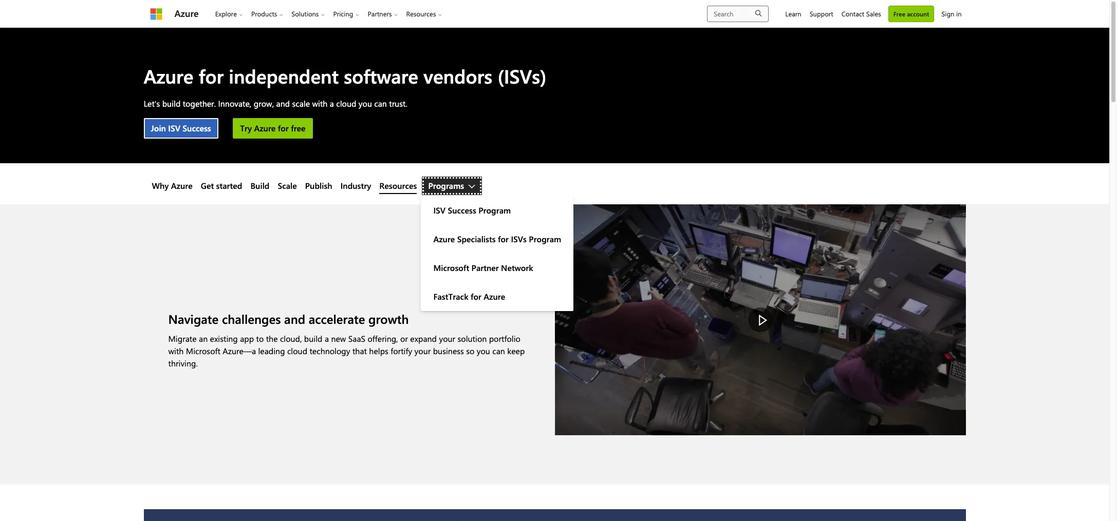 Task type: locate. For each thing, give the bounding box(es) containing it.
solutions button
[[288, 0, 329, 27]]

1 vertical spatial a
[[325, 334, 329, 344]]

program
[[479, 205, 511, 216], [529, 234, 562, 245]]

contact
[[842, 9, 865, 18]]

azure specialists for isvs program link
[[421, 225, 574, 254]]

0 horizontal spatial a
[[325, 334, 329, 344]]

azure inside primary element
[[175, 7, 199, 20]]

0 horizontal spatial cloud
[[287, 346, 307, 357]]

navigate challenges and accelerate growth
[[168, 311, 409, 327]]

you inside migrate an existing app to the cloud, build a new ​saas offering, or expand your solution portfolio with microsoft azure—a leading cloud technology that helps fortify your business so you can​ keep thriving.
[[477, 346, 490, 357]]

0 horizontal spatial you
[[359, 98, 372, 109]]

partners
[[368, 9, 392, 18]]

sales
[[867, 9, 882, 18]]

0 vertical spatial program
[[479, 205, 511, 216]]

0 vertical spatial you
[[359, 98, 372, 109]]

1 horizontal spatial your
[[439, 334, 456, 344]]

resources
[[406, 9, 436, 18], [380, 181, 417, 191]]

0 vertical spatial with
[[312, 98, 328, 109]]

your up business
[[439, 334, 456, 344]]

contact sales link
[[838, 0, 886, 27]]

thriving.
[[168, 358, 198, 369]]

sign
[[942, 9, 955, 18]]

try azure for free
[[240, 123, 306, 134]]

1 horizontal spatial program
[[529, 234, 562, 245]]

you right so
[[477, 346, 490, 357]]

free
[[291, 123, 306, 134]]

isv success program
[[434, 205, 511, 216]]

a inside migrate an existing app to the cloud, build a new ​saas offering, or expand your solution portfolio with microsoft azure—a leading cloud technology that helps fortify your business so you can​ keep thriving.
[[325, 334, 329, 344]]

1 vertical spatial build
[[304, 334, 323, 344]]

and
[[276, 98, 290, 109], [284, 311, 305, 327]]

1 horizontal spatial with
[[312, 98, 328, 109]]

1 horizontal spatial a
[[330, 98, 334, 109]]

cloud down azure for independent software vendors (isvs) at the top of the page
[[336, 98, 356, 109]]

and left scale
[[276, 98, 290, 109]]

0 horizontal spatial your
[[415, 346, 431, 357]]

0 horizontal spatial success
[[183, 123, 211, 134]]

you
[[359, 98, 372, 109], [477, 346, 490, 357]]

let's build together. innovate, grow, and scale with a cloud you can trust.
[[144, 98, 408, 109]]

you left can
[[359, 98, 372, 109]]

azure—a
[[223, 346, 256, 357]]

with down migrate
[[168, 346, 184, 357]]

page navigation element
[[144, 168, 966, 312]]

azure left specialists
[[434, 234, 455, 245]]

1 vertical spatial microsoft
[[186, 346, 221, 357]]

with
[[312, 98, 328, 109], [168, 346, 184, 357]]

fortify
[[391, 346, 412, 357]]

so
[[466, 346, 475, 357]]

0 vertical spatial resources
[[406, 9, 436, 18]]

1 vertical spatial with
[[168, 346, 184, 357]]

isv right join
[[168, 123, 180, 134]]

program up azure specialists for isvs program
[[479, 205, 511, 216]]

1 vertical spatial your
[[415, 346, 431, 357]]

0 horizontal spatial isv
[[168, 123, 180, 134]]

with inside migrate an existing app to the cloud, build a new ​saas offering, or expand your solution portfolio with microsoft azure—a leading cloud technology that helps fortify your business so you can​ keep thriving.
[[168, 346, 184, 357]]

resources inside the page navigation element
[[380, 181, 417, 191]]

1 horizontal spatial cloud
[[336, 98, 356, 109]]

challenges
[[222, 311, 281, 327]]

isvs
[[511, 234, 527, 245]]

1 vertical spatial program
[[529, 234, 562, 245]]

cloud down cloud, at the bottom left
[[287, 346, 307, 357]]

microsoft up fasttrack
[[434, 263, 469, 274]]

explore button
[[211, 0, 247, 27]]

microsoft down an
[[186, 346, 221, 357]]

microsoft
[[434, 263, 469, 274], [186, 346, 221, 357]]

partner
[[472, 263, 499, 274]]

independent
[[229, 63, 339, 88]]

resources button
[[402, 0, 446, 27]]

program right isvs
[[529, 234, 562, 245]]

innovate,
[[218, 98, 252, 109]]

azure left explore
[[175, 7, 199, 20]]

products button
[[247, 0, 288, 27]]

0 horizontal spatial microsoft
[[186, 346, 221, 357]]

why azure
[[152, 181, 193, 191]]

1 vertical spatial success
[[448, 205, 477, 216]]

and up cloud, at the bottom left
[[284, 311, 305, 327]]

resources right "partners" dropdown button
[[406, 9, 436, 18]]

1 horizontal spatial build
[[304, 334, 323, 344]]

sign in link
[[938, 0, 966, 27]]

explore
[[215, 9, 237, 18]]

Global search field
[[708, 5, 769, 22]]

resources inside dropdown button
[[406, 9, 436, 18]]

azure
[[175, 7, 199, 20], [144, 63, 194, 88], [254, 123, 276, 134], [171, 181, 193, 191], [434, 234, 455, 245], [484, 292, 505, 302]]

free account
[[894, 10, 930, 18]]

cloud
[[336, 98, 356, 109], [287, 346, 307, 357]]

for
[[199, 63, 224, 88], [278, 123, 289, 134], [498, 234, 509, 245], [471, 292, 482, 302]]

success
[[183, 123, 211, 134], [448, 205, 477, 216]]

0 vertical spatial a
[[330, 98, 334, 109]]

industry link
[[341, 180, 371, 192]]

technology
[[310, 346, 350, 357]]

build right let's
[[162, 98, 181, 109]]

1 horizontal spatial success
[[448, 205, 477, 216]]

success down programs dropdown button at the left top of the page
[[448, 205, 477, 216]]

a
[[330, 98, 334, 109], [325, 334, 329, 344]]

0 horizontal spatial with
[[168, 346, 184, 357]]

1 vertical spatial you
[[477, 346, 490, 357]]

a right scale
[[330, 98, 334, 109]]

1 vertical spatial resources
[[380, 181, 417, 191]]

success down together.
[[183, 123, 211, 134]]

get
[[201, 181, 214, 191]]

1 vertical spatial isv
[[434, 205, 446, 216]]

for up together.
[[199, 63, 224, 88]]

program inside "link"
[[529, 234, 562, 245]]

leading
[[258, 346, 285, 357]]

free account link
[[889, 5, 935, 22]]

0 vertical spatial microsoft
[[434, 263, 469, 274]]

1 horizontal spatial microsoft
[[434, 263, 469, 274]]

with right scale
[[312, 98, 328, 109]]

0 vertical spatial success
[[183, 123, 211, 134]]

learn link
[[782, 0, 806, 27]]

publish
[[305, 181, 332, 191]]

1 horizontal spatial isv
[[434, 205, 446, 216]]

started
[[216, 181, 242, 191]]

for left free
[[278, 123, 289, 134]]

programs element
[[421, 197, 574, 312]]

1 vertical spatial cloud
[[287, 346, 307, 357]]

isv down programs
[[434, 205, 446, 216]]

0 vertical spatial cloud
[[336, 98, 356, 109]]

learn
[[786, 9, 802, 18]]

microsoft partner network link
[[421, 254, 574, 283]]

vendors
[[424, 63, 493, 88]]

keep
[[508, 346, 525, 357]]

try azure for free link
[[233, 118, 313, 139]]

growth
[[369, 311, 409, 327]]

trust.
[[389, 98, 408, 109]]

software
[[344, 63, 418, 88]]

isv
[[168, 123, 180, 134], [434, 205, 446, 216]]

navigate
[[168, 311, 219, 327]]

specialists
[[457, 234, 496, 245]]

solutions
[[292, 9, 319, 18]]

build
[[162, 98, 181, 109], [304, 334, 323, 344]]

get started
[[201, 181, 242, 191]]

for left isvs
[[498, 234, 509, 245]]

grow,
[[254, 98, 274, 109]]

an
[[199, 334, 208, 344]]

resources for 'resources' link
[[380, 181, 417, 191]]

resources right industry
[[380, 181, 417, 191]]

your down expand
[[415, 346, 431, 357]]

a left new
[[325, 334, 329, 344]]

cloud,
[[280, 334, 302, 344]]

fasttrack
[[434, 292, 469, 302]]

1 horizontal spatial you
[[477, 346, 490, 357]]

a for with
[[330, 98, 334, 109]]

0 horizontal spatial build
[[162, 98, 181, 109]]

build up technology
[[304, 334, 323, 344]]

azure inside "link"
[[434, 234, 455, 245]]

0 vertical spatial your
[[439, 334, 456, 344]]

azure specialists for isvs program
[[434, 234, 562, 245]]



Task type: describe. For each thing, give the bounding box(es) containing it.
azure right try
[[254, 123, 276, 134]]

get started link
[[201, 180, 242, 192]]

accelerate
[[309, 311, 365, 327]]

success inside join isv success link
[[183, 123, 211, 134]]

for right fasttrack
[[471, 292, 482, 302]]

migrate
[[168, 334, 197, 344]]

that
[[353, 346, 367, 357]]

migrate an existing app to the cloud, build a new ​saas offering, or expand your solution portfolio with microsoft azure—a leading cloud technology that helps fortify your business so you can​ keep thriving.
[[168, 334, 525, 369]]

isv success program link
[[421, 197, 574, 225]]

expand
[[410, 334, 437, 344]]

products
[[251, 9, 277, 18]]

industry
[[341, 181, 371, 191]]

partners button
[[364, 0, 402, 27]]

business
[[433, 346, 464, 357]]

helps
[[369, 346, 389, 357]]

for inside "link"
[[498, 234, 509, 245]]

network
[[501, 263, 533, 274]]

0 horizontal spatial program
[[479, 205, 511, 216]]

existing
[[210, 334, 238, 344]]

0 vertical spatial build
[[162, 98, 181, 109]]

scale link
[[278, 180, 297, 192]]

the
[[266, 334, 278, 344]]

1 vertical spatial and
[[284, 311, 305, 327]]

success inside isv success program link
[[448, 205, 477, 216]]

azure for independent software vendors (isvs)
[[144, 63, 547, 88]]

sign in
[[942, 9, 962, 18]]

resources link
[[380, 180, 417, 192]]

fasttrack for azure link
[[421, 283, 574, 312]]

build inside migrate an existing app to the cloud, build a new ​saas offering, or expand your solution portfolio with microsoft azure—a leading cloud technology that helps fortify your business so you can​ keep thriving.
[[304, 334, 323, 344]]

microsoft inside migrate an existing app to the cloud, build a new ​saas offering, or expand your solution portfolio with microsoft azure—a leading cloud technology that helps fortify your business so you can​ keep thriving.
[[186, 346, 221, 357]]

join isv success link
[[144, 118, 218, 139]]

primary element
[[144, 0, 453, 27]]

azure up let's
[[144, 63, 194, 88]]

​saas
[[348, 334, 366, 344]]

new
[[331, 334, 346, 344]]

a for build
[[325, 334, 329, 344]]

isv inside programs element
[[434, 205, 446, 216]]

or
[[400, 334, 408, 344]]

cloud inside migrate an existing app to the cloud, build a new ​saas offering, or expand your solution portfolio with microsoft azure—a leading cloud technology that helps fortify your business so you can​ keep thriving.
[[287, 346, 307, 357]]

programs button
[[421, 176, 483, 197]]

support
[[810, 9, 834, 18]]

why
[[152, 181, 169, 191]]

azure down microsoft partner network link
[[484, 292, 505, 302]]

scale
[[292, 98, 310, 109]]

programs
[[428, 181, 464, 191]]

free
[[894, 10, 906, 18]]

join
[[151, 123, 166, 134]]

0 vertical spatial and
[[276, 98, 290, 109]]

pricing
[[333, 9, 353, 18]]

0 vertical spatial isv
[[168, 123, 180, 134]]

portfolio
[[489, 334, 521, 344]]

Search azure.com text field
[[708, 5, 769, 22]]

resources for resources dropdown button
[[406, 9, 436, 18]]

can​
[[493, 346, 505, 357]]

to
[[256, 334, 264, 344]]

can
[[374, 98, 387, 109]]

azure right why
[[171, 181, 193, 191]]

offering,
[[368, 334, 398, 344]]

app
[[240, 334, 254, 344]]

microsoft partner network
[[434, 263, 533, 274]]

in
[[957, 9, 962, 18]]

let's
[[144, 98, 160, 109]]

contact sales
[[842, 9, 882, 18]]

build link
[[251, 180, 270, 192]]

scale
[[278, 181, 297, 191]]

(isvs)
[[498, 63, 547, 88]]

pricing button
[[329, 0, 364, 27]]

support link
[[806, 0, 838, 27]]

together.
[[183, 98, 216, 109]]

build
[[251, 181, 270, 191]]

why azure link
[[152, 180, 193, 192]]

account
[[908, 10, 930, 18]]

azure link
[[175, 7, 199, 21]]

publish link
[[305, 180, 332, 192]]

solution
[[458, 334, 487, 344]]

join isv success
[[151, 123, 211, 134]]

microsoft inside programs element
[[434, 263, 469, 274]]

try
[[240, 123, 252, 134]]



Task type: vqa. For each thing, say whether or not it's contained in the screenshot.
so
yes



